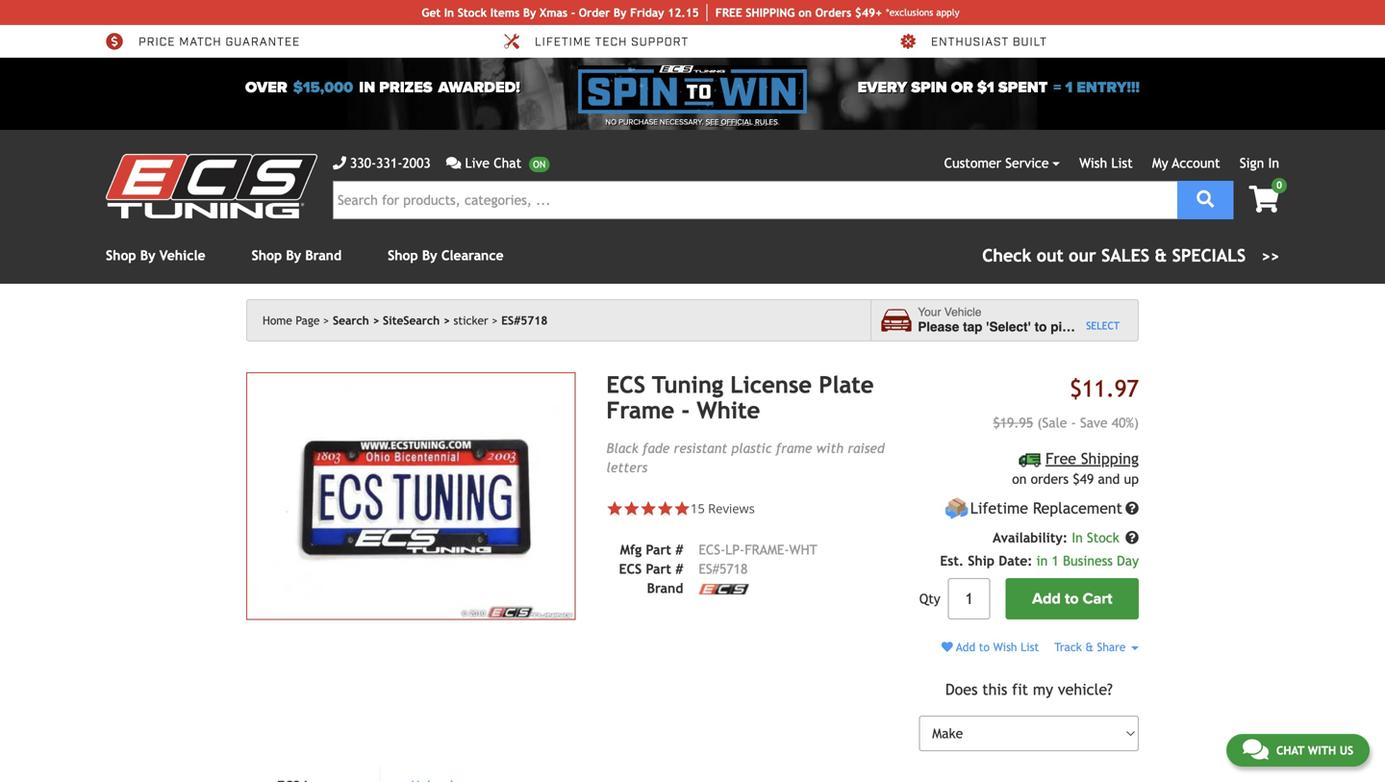 Task type: locate. For each thing, give the bounding box(es) containing it.
to for add to cart
[[1065, 590, 1079, 608]]

on inside free shipping on orders $49 and up
[[1012, 472, 1027, 487]]

license
[[730, 371, 812, 398]]

0 vertical spatial #
[[676, 542, 683, 557]]

ecs left tuning
[[606, 371, 646, 398]]

official
[[721, 117, 753, 127]]

white
[[697, 397, 760, 424]]

0 horizontal spatial &
[[1086, 640, 1094, 654]]

a
[[1081, 319, 1088, 334]]

1 vertical spatial list
[[1021, 640, 1039, 654]]

0 horizontal spatial lifetime
[[535, 34, 592, 50]]

brand up page
[[305, 248, 342, 263]]

& for track
[[1086, 640, 1094, 654]]

cart
[[1083, 590, 1113, 608]]

ecs inside ecs-lp-frame-wht ecs part #
[[619, 561, 642, 577]]

search
[[333, 314, 369, 327]]

1 horizontal spatial wish
[[1079, 155, 1107, 171]]

0 vertical spatial on
[[799, 6, 812, 19]]

# left es#
[[676, 561, 683, 577]]

on right ping
[[799, 6, 812, 19]]

chat left us
[[1276, 744, 1305, 757]]

2 horizontal spatial shop
[[388, 248, 418, 263]]

$15,000
[[293, 79, 353, 97]]

star image
[[606, 500, 623, 517], [657, 500, 674, 517]]

select link
[[1086, 318, 1120, 334]]

& right sales at top right
[[1155, 245, 1167, 266]]

in right get
[[444, 6, 454, 19]]

$1
[[977, 79, 994, 97]]

brand
[[305, 248, 342, 263], [647, 580, 683, 596]]

1 horizontal spatial vehicle
[[944, 306, 982, 319]]

# inside ecs-lp-frame-wht ecs part #
[[676, 561, 683, 577]]

1 vertical spatial part
[[646, 561, 671, 577]]

1 horizontal spatial brand
[[647, 580, 683, 596]]

in left prizes
[[359, 79, 375, 97]]

stock for availability:
[[1087, 530, 1120, 546]]

0 horizontal spatial comments image
[[446, 156, 461, 170]]

prizes
[[379, 79, 433, 97]]

this product is lifetime replacement eligible image
[[945, 497, 969, 521]]

1 vertical spatial 1
[[1052, 553, 1059, 569]]

fade
[[643, 440, 670, 456]]

&
[[1155, 245, 1167, 266], [1086, 640, 1094, 654]]

or
[[951, 79, 973, 97]]

account
[[1172, 155, 1220, 171]]

1 horizontal spatial star image
[[657, 500, 674, 517]]

1 vertical spatial in
[[1268, 155, 1279, 171]]

ecs tuning image
[[106, 154, 317, 218]]

get in stock items by xmas - order by friday 12.15
[[422, 6, 699, 19]]

1 vertical spatial lifetime
[[970, 499, 1028, 517]]

2 vertical spatial to
[[979, 640, 990, 654]]

1 vertical spatial in
[[1037, 553, 1048, 569]]

0 vertical spatial ecs
[[606, 371, 646, 398]]

1 horizontal spatial shop
[[252, 248, 282, 263]]

0 vertical spatial &
[[1155, 245, 1167, 266]]

0 vertical spatial lifetime
[[535, 34, 592, 50]]

part inside ecs-lp-frame-wht ecs part #
[[646, 561, 671, 577]]

customer service button
[[944, 153, 1060, 173]]

enthusiast built link
[[899, 33, 1047, 50]]

lifetime down get in stock items by xmas - order by friday 12.15
[[535, 34, 592, 50]]

0 horizontal spatial with
[[816, 440, 844, 456]]

to inside your vehicle please tap 'select' to pick a vehicle
[[1035, 319, 1047, 334]]

customer
[[944, 155, 1001, 171]]

# left ecs-
[[676, 542, 683, 557]]

& right track
[[1086, 640, 1094, 654]]

1 horizontal spatial comments image
[[1243, 738, 1269, 761]]

list
[[1111, 155, 1133, 171], [1021, 640, 1039, 654]]

1 vertical spatial on
[[1012, 472, 1027, 487]]

15 reviews link
[[691, 500, 755, 517]]

0 horizontal spatial add
[[956, 640, 976, 654]]

1 horizontal spatial stock
[[1087, 530, 1120, 546]]

5718
[[720, 561, 748, 577]]

shop
[[106, 248, 136, 263], [252, 248, 282, 263], [388, 248, 418, 263]]

0 link
[[1234, 178, 1287, 215]]

vehicle up the tap
[[944, 306, 982, 319]]

add
[[1032, 590, 1061, 608], [956, 640, 976, 654]]

vehicle down ecs tuning image
[[159, 248, 205, 263]]

to for add to wish list
[[979, 640, 990, 654]]

over $15,000 in prizes
[[245, 79, 433, 97]]

by up home page link
[[286, 248, 301, 263]]

1 vertical spatial with
[[1308, 744, 1336, 757]]

wish list link
[[1079, 155, 1133, 171]]

in up business
[[1072, 530, 1083, 546]]

friday
[[630, 6, 664, 19]]

part
[[646, 542, 671, 557], [646, 561, 671, 577]]

0 vertical spatial wish
[[1079, 155, 1107, 171]]

add inside button
[[1032, 590, 1061, 608]]

'select'
[[986, 319, 1031, 334]]

1 vertical spatial to
[[1065, 590, 1079, 608]]

stock up business
[[1087, 530, 1120, 546]]

comments image left live
[[446, 156, 461, 170]]

1 shop from the left
[[106, 248, 136, 263]]

2 horizontal spatial to
[[1065, 590, 1079, 608]]

0 vertical spatial part
[[646, 542, 671, 557]]

please
[[918, 319, 959, 334]]

add to wish list
[[953, 640, 1039, 654]]

1 vertical spatial vehicle
[[944, 306, 982, 319]]

1 horizontal spatial list
[[1111, 155, 1133, 171]]

search image
[[1197, 190, 1214, 208]]

0 vertical spatial 1
[[1065, 79, 1073, 97]]

part down mfg part #
[[646, 561, 671, 577]]

tap
[[963, 319, 983, 334]]

1 horizontal spatial 1
[[1065, 79, 1073, 97]]

by left clearance
[[422, 248, 437, 263]]

- right xmas
[[571, 6, 575, 19]]

phone image
[[333, 156, 346, 170]]

black fade resistant plastic frame with raised letters
[[606, 440, 885, 475]]

star image up mfg part #
[[640, 500, 657, 517]]

star image down letters on the left of page
[[606, 500, 623, 517]]

$49
[[1073, 472, 1094, 487]]

ecs down mfg
[[619, 561, 642, 577]]

brand down mfg part #
[[647, 580, 683, 596]]

331-
[[376, 155, 402, 171]]

15 reviews
[[691, 500, 755, 517]]

1 vertical spatial #
[[676, 561, 683, 577]]

wht
[[789, 542, 817, 557]]

1 horizontal spatial in
[[1072, 530, 1083, 546]]

est.
[[940, 553, 964, 569]]

0 horizontal spatial star image
[[606, 500, 623, 517]]

with right frame
[[816, 440, 844, 456]]

chat with us link
[[1226, 734, 1370, 767]]

part right mfg
[[646, 542, 671, 557]]

with
[[816, 440, 844, 456], [1308, 744, 1336, 757]]

your vehicle please tap 'select' to pick a vehicle
[[918, 306, 1136, 334]]

1 down availability: in stock
[[1052, 553, 1059, 569]]

0 vertical spatial in
[[444, 6, 454, 19]]

1 horizontal spatial &
[[1155, 245, 1167, 266]]

free shipping image
[[1019, 454, 1042, 467]]

2 star image from the left
[[657, 500, 674, 517]]

1 vertical spatial stock
[[1087, 530, 1120, 546]]

lifetime for lifetime replacement
[[970, 499, 1028, 517]]

Search text field
[[333, 181, 1178, 219]]

2 # from the top
[[676, 561, 683, 577]]

brand for es# 5718 brand
[[647, 580, 683, 596]]

0 vertical spatial add
[[1032, 590, 1061, 608]]

in right sign
[[1268, 155, 1279, 171]]

1 vertical spatial brand
[[647, 580, 683, 596]]

None text field
[[948, 578, 991, 620]]

comments image inside chat with us link
[[1243, 738, 1269, 761]]

to left pick
[[1035, 319, 1047, 334]]

star image
[[623, 500, 640, 517], [640, 500, 657, 517], [674, 500, 691, 517]]

- left 'save'
[[1071, 415, 1076, 430]]

es#5718
[[501, 314, 548, 327]]

with left us
[[1308, 744, 1336, 757]]

0 horizontal spatial in
[[359, 79, 375, 97]]

ecs image
[[699, 584, 749, 595]]

es#
[[699, 561, 720, 577]]

1 vertical spatial chat
[[1276, 744, 1305, 757]]

frame
[[606, 397, 674, 424]]

0 vertical spatial comments image
[[446, 156, 461, 170]]

add down est. ship date: in 1 business day
[[1032, 590, 1061, 608]]

0 horizontal spatial brand
[[305, 248, 342, 263]]

2 part from the top
[[646, 561, 671, 577]]

0 vertical spatial stock
[[458, 6, 487, 19]]

brand for shop by brand
[[305, 248, 342, 263]]

guarantee
[[226, 34, 300, 50]]

price match guarantee
[[139, 34, 300, 50]]

star image left the reviews
[[674, 500, 691, 517]]

comments image
[[446, 156, 461, 170], [1243, 738, 1269, 761]]

home page link
[[263, 314, 329, 327]]

3 shop from the left
[[388, 248, 418, 263]]

2 vertical spatial in
[[1072, 530, 1083, 546]]

no
[[605, 117, 617, 127]]

reviews
[[708, 500, 755, 517]]

wish right service
[[1079, 155, 1107, 171]]

1 vertical spatial add
[[956, 640, 976, 654]]

list left track
[[1021, 640, 1039, 654]]

- up resistant
[[681, 397, 690, 424]]

0
[[1277, 179, 1282, 190]]

ecs-lp-frame-wht ecs part #
[[619, 542, 817, 577]]

in
[[444, 6, 454, 19], [1268, 155, 1279, 171], [1072, 530, 1083, 546]]

in down availability:
[[1037, 553, 1048, 569]]

to inside button
[[1065, 590, 1079, 608]]

track
[[1055, 640, 1082, 654]]

my
[[1152, 155, 1169, 171]]

my account link
[[1152, 155, 1220, 171]]

0 horizontal spatial in
[[444, 6, 454, 19]]

1 horizontal spatial in
[[1037, 553, 1048, 569]]

stock left items
[[458, 6, 487, 19]]

comments image inside live chat link
[[446, 156, 461, 170]]

sticker link
[[454, 314, 498, 327]]

on down free shipping image
[[1012, 472, 1027, 487]]

resistant
[[674, 440, 727, 456]]

0 vertical spatial list
[[1111, 155, 1133, 171]]

live
[[465, 155, 490, 171]]

1 horizontal spatial to
[[1035, 319, 1047, 334]]

0 horizontal spatial list
[[1021, 640, 1039, 654]]

1 right the =
[[1065, 79, 1073, 97]]

by left xmas
[[523, 6, 536, 19]]

0 horizontal spatial shop
[[106, 248, 136, 263]]

list left the my
[[1111, 155, 1133, 171]]

vehicle
[[1091, 319, 1136, 334]]

on
[[799, 6, 812, 19], [1012, 472, 1027, 487]]

comments image left chat with us
[[1243, 738, 1269, 761]]

1 horizontal spatial on
[[1012, 472, 1027, 487]]

1 vertical spatial ecs
[[619, 561, 642, 577]]

shop for shop by vehicle
[[106, 248, 136, 263]]

2 horizontal spatial in
[[1268, 155, 1279, 171]]

0 vertical spatial brand
[[305, 248, 342, 263]]

0 horizontal spatial vehicle
[[159, 248, 205, 263]]

40%)
[[1112, 415, 1139, 430]]

- inside ecs tuning license plate frame - white
[[681, 397, 690, 424]]

1 horizontal spatial add
[[1032, 590, 1061, 608]]

page
[[296, 314, 320, 327]]

lifetime right this product is lifetime replacement eligible image
[[970, 499, 1028, 517]]

shop for shop by brand
[[252, 248, 282, 263]]

ecs inside ecs tuning license plate frame - white
[[606, 371, 646, 398]]

1 vertical spatial &
[[1086, 640, 1094, 654]]

0 vertical spatial chat
[[494, 155, 522, 171]]

question circle image
[[1126, 531, 1139, 545]]

330-331-2003
[[350, 155, 431, 171]]

wish up this
[[993, 640, 1017, 654]]

add to cart button
[[1006, 578, 1139, 620]]

star image up mfg
[[623, 500, 640, 517]]

ship
[[746, 6, 770, 19]]

get
[[422, 6, 441, 19]]

by down ecs tuning image
[[140, 248, 155, 263]]

1 horizontal spatial lifetime
[[970, 499, 1028, 517]]

brand inside es# 5718 brand
[[647, 580, 683, 596]]

0 horizontal spatial to
[[979, 640, 990, 654]]

2 shop from the left
[[252, 248, 282, 263]]

shop by brand
[[252, 248, 342, 263]]

to left cart
[[1065, 590, 1079, 608]]

add right heart image
[[956, 640, 976, 654]]

1 star image from the left
[[606, 500, 623, 517]]

chat right live
[[494, 155, 522, 171]]

0 vertical spatial with
[[816, 440, 844, 456]]

to right heart image
[[979, 640, 990, 654]]

by for shop by brand
[[286, 248, 301, 263]]

star image left 15
[[657, 500, 674, 517]]

comments image for chat
[[1243, 738, 1269, 761]]

stock
[[458, 6, 487, 19], [1087, 530, 1120, 546]]

shop by clearance
[[388, 248, 504, 263]]

0 horizontal spatial stock
[[458, 6, 487, 19]]

fit
[[1012, 680, 1028, 698]]

us
[[1340, 744, 1354, 757]]

1 horizontal spatial with
[[1308, 744, 1336, 757]]

1 vertical spatial comments image
[[1243, 738, 1269, 761]]

1 horizontal spatial -
[[681, 397, 690, 424]]

with inside chat with us link
[[1308, 744, 1336, 757]]

vehicle?
[[1058, 680, 1113, 698]]

your
[[918, 306, 941, 319]]

stock for get
[[458, 6, 487, 19]]

free
[[1046, 450, 1076, 467]]

0 vertical spatial to
[[1035, 319, 1047, 334]]

frame
[[776, 440, 812, 456]]

1 vertical spatial wish
[[993, 640, 1017, 654]]

2 star image from the left
[[640, 500, 657, 517]]



Task type: describe. For each thing, give the bounding box(es) containing it.
ecs-
[[699, 542, 726, 557]]

es#5718 - ecs-lp-frame-wht - ecs tuning license plate frame - white - black fade resistant plastic frame with raised letters - ecs - audi bmw volkswagen mercedes benz mini porsche image
[[246, 372, 576, 620]]

0 vertical spatial vehicle
[[159, 248, 205, 263]]

add for add to wish list
[[956, 640, 976, 654]]

by for shop by vehicle
[[140, 248, 155, 263]]

*exclusions apply link
[[886, 5, 960, 20]]

live chat link
[[446, 153, 550, 173]]

share
[[1097, 640, 1126, 654]]

1 star image from the left
[[623, 500, 640, 517]]

date:
[[999, 553, 1033, 569]]

$49+
[[855, 6, 882, 19]]

plate
[[819, 371, 874, 398]]

my
[[1033, 680, 1053, 698]]

customer service
[[944, 155, 1049, 171]]

raised
[[848, 440, 885, 456]]

by right order at the top left
[[614, 6, 627, 19]]

price match guarantee link
[[106, 33, 300, 50]]

see official rules link
[[706, 116, 778, 128]]

shipping
[[1081, 450, 1139, 467]]

0 horizontal spatial 1
[[1052, 553, 1059, 569]]

over
[[245, 79, 287, 97]]

specials
[[1172, 245, 1246, 266]]

1 # from the top
[[676, 542, 683, 557]]

shopping cart image
[[1249, 186, 1279, 213]]

heart image
[[942, 641, 953, 653]]

ecs tuning 'spin to win' contest logo image
[[578, 65, 807, 114]]

letters
[[606, 460, 648, 475]]

entry!!!
[[1077, 79, 1140, 97]]

every
[[858, 79, 907, 97]]

ship
[[968, 553, 995, 569]]

in for get
[[444, 6, 454, 19]]

sales & specials
[[1102, 245, 1246, 266]]

items
[[490, 6, 520, 19]]

mfg part #
[[620, 542, 683, 557]]

2 horizontal spatial -
[[1071, 415, 1076, 430]]

sticker
[[454, 314, 488, 327]]

xmas
[[540, 6, 568, 19]]

this
[[982, 680, 1008, 698]]

price
[[139, 34, 175, 50]]

frame-
[[745, 542, 789, 557]]

0 vertical spatial in
[[359, 79, 375, 97]]

question circle image
[[1126, 502, 1139, 515]]

see
[[706, 117, 719, 127]]

home
[[263, 314, 292, 327]]

day
[[1117, 553, 1139, 569]]

tuning
[[652, 371, 723, 398]]

shop for shop by clearance
[[388, 248, 418, 263]]

=
[[1054, 79, 1062, 97]]

add to wish list link
[[942, 640, 1039, 654]]

purchase
[[619, 117, 658, 127]]

ping
[[770, 6, 795, 19]]

0 horizontal spatial chat
[[494, 155, 522, 171]]

free shipping on orders $49 and up
[[1012, 450, 1139, 487]]

0 horizontal spatial -
[[571, 6, 575, 19]]

up
[[1124, 472, 1139, 487]]

lifetime for lifetime tech support
[[535, 34, 592, 50]]

live chat
[[465, 155, 522, 171]]

sign
[[1240, 155, 1264, 171]]

*exclusions
[[886, 7, 933, 18]]

free
[[715, 6, 742, 19]]

availability:
[[993, 530, 1068, 546]]

in for sign
[[1268, 155, 1279, 171]]

by for shop by clearance
[[422, 248, 437, 263]]

3 star image from the left
[[674, 500, 691, 517]]

.
[[778, 117, 780, 127]]

match
[[179, 34, 222, 50]]

shop by brand link
[[252, 248, 342, 263]]

track & share
[[1055, 640, 1129, 654]]

$19.95 (sale - save 40%)
[[993, 415, 1139, 430]]

home page
[[263, 314, 320, 327]]

add to cart
[[1032, 590, 1113, 608]]

with inside black fade resistant plastic frame with raised letters
[[816, 440, 844, 456]]

orders
[[815, 6, 852, 19]]

vehicle inside your vehicle please tap 'select' to pick a vehicle
[[944, 306, 982, 319]]

comments image for live
[[446, 156, 461, 170]]

330-331-2003 link
[[333, 153, 431, 173]]

0 horizontal spatial wish
[[993, 640, 1017, 654]]

every spin or $1 spent = 1 entry!!!
[[858, 79, 1140, 97]]

clearance
[[441, 248, 504, 263]]

sign in link
[[1240, 155, 1279, 171]]

sign in
[[1240, 155, 1279, 171]]

11.97
[[1082, 375, 1139, 402]]

no purchase necessary. see official rules .
[[605, 117, 780, 127]]

support
[[631, 34, 689, 50]]

(sale
[[1037, 415, 1067, 430]]

save
[[1080, 415, 1108, 430]]

12.15
[[668, 6, 699, 19]]

& for sales
[[1155, 245, 1167, 266]]

in for availability:
[[1072, 530, 1083, 546]]

0 horizontal spatial on
[[799, 6, 812, 19]]

and
[[1098, 472, 1120, 487]]

add for add to cart
[[1032, 590, 1061, 608]]

plastic
[[731, 440, 772, 456]]

spent
[[998, 79, 1048, 97]]

1 horizontal spatial chat
[[1276, 744, 1305, 757]]

1 part from the top
[[646, 542, 671, 557]]

ecs tuning license plate frame - white
[[606, 371, 874, 424]]

es# 5718 brand
[[647, 561, 748, 596]]

does this fit my vehicle?
[[945, 680, 1113, 698]]

$19.95
[[993, 415, 1033, 430]]



Task type: vqa. For each thing, say whether or not it's contained in the screenshot.
to in button
yes



